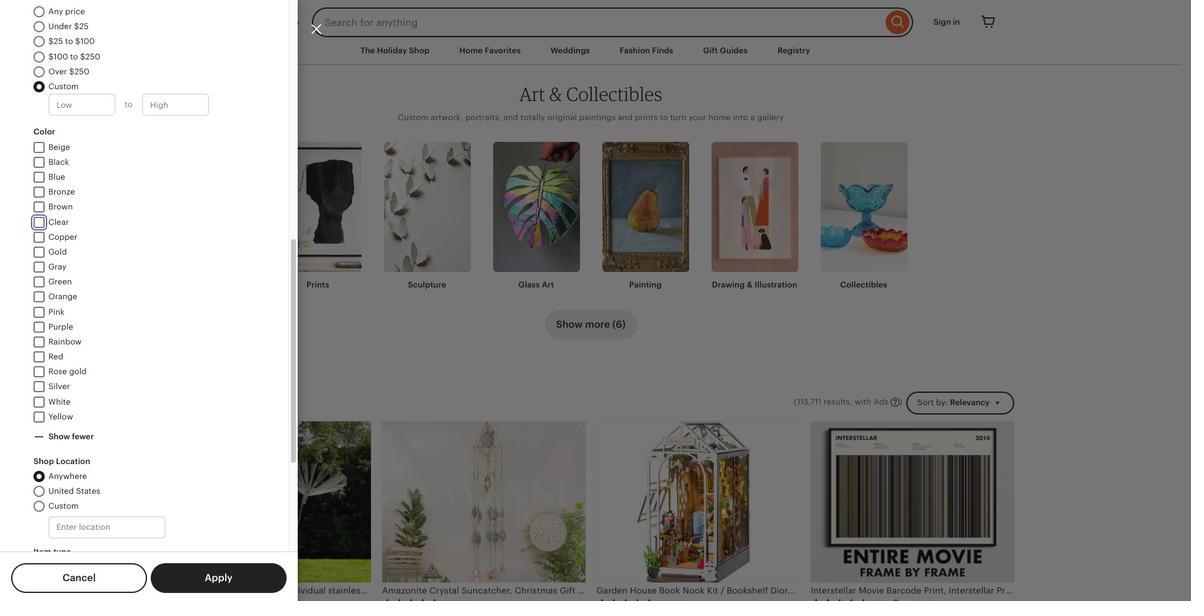Task type: locate. For each thing, give the bounding box(es) containing it.
and left totally
[[504, 113, 518, 122]]

anywhere united states
[[48, 472, 100, 496]]

1 and from the left
[[504, 113, 518, 122]]

$100 up 'over'
[[48, 52, 68, 61]]

ads
[[874, 398, 889, 407]]

1 horizontal spatial collectibles
[[840, 281, 887, 290]]

& up original
[[549, 83, 562, 106]]

0 horizontal spatial &
[[549, 83, 562, 106]]

white
[[48, 397, 71, 407]]

art right glass
[[542, 281, 554, 290]]

into
[[733, 113, 748, 122]]

over
[[48, 67, 67, 76]]

green
[[48, 277, 72, 287]]

)
[[900, 398, 902, 407]]

item
[[34, 548, 51, 557]]

red
[[48, 352, 63, 362]]

0 vertical spatial $100
[[75, 37, 95, 46]]

2 vertical spatial custom
[[48, 502, 79, 511]]

sculpture link
[[384, 142, 471, 291]]

2 5 out of 5 stars image from the left
[[382, 599, 440, 602]]

3 5 out of 5 stars image from the left
[[597, 599, 655, 602]]

& right drawing at the right top of the page
[[747, 281, 753, 290]]

1 vertical spatial collectibles
[[840, 281, 887, 290]]

$25 down "under"
[[48, 37, 63, 46]]

beige
[[48, 142, 70, 152]]

beige black blue bronze brown clear copper gold gray green orange pink purple rainbow red rose gold silver white yellow
[[48, 142, 87, 422]]

5 out of 5 stars image
[[168, 599, 226, 602], [382, 599, 440, 602], [597, 599, 655, 602], [811, 599, 869, 602]]

gold
[[69, 367, 87, 377]]

with ads
[[855, 398, 889, 407]]

show fewer
[[47, 433, 94, 442]]

1 vertical spatial $250
[[69, 67, 89, 76]]

(
[[794, 398, 797, 407]]

115,711
[[797, 398, 822, 407]]

5 out of 5 stars image for garden house book nook kit / bookshelf diorama diy miniature | home decor and gifts, book ends display, shelf insert image
[[597, 599, 655, 602]]

collectibles
[[566, 83, 663, 106], [840, 281, 887, 290]]

High number field
[[142, 94, 209, 116]]

menu bar
[[157, 37, 1025, 65]]

bronze
[[48, 187, 75, 197]]

0 horizontal spatial and
[[504, 113, 518, 122]]

paintings
[[579, 113, 616, 122]]

glass art
[[518, 281, 554, 290]]

prints
[[635, 113, 658, 122]]

5 out of 5 stars image for interstellar movie barcode print, interstellar print, interstellar poster, christopher nolan prints, film student gifts, movie buff gifts image
[[811, 599, 869, 602]]

black
[[48, 157, 69, 167]]

0 vertical spatial collectibles
[[566, 83, 663, 106]]

shop location
[[34, 457, 90, 466]]

& for collectibles
[[549, 83, 562, 106]]

and
[[504, 113, 518, 122], [618, 113, 633, 122]]

4 5 out of 5 stars image from the left
[[811, 599, 869, 602]]

yellow
[[48, 412, 73, 422]]

banner
[[157, 0, 1025, 37]]

collectibles inside collectibles link
[[840, 281, 887, 290]]

&
[[549, 83, 562, 106], [747, 281, 753, 290]]

0 horizontal spatial $100
[[48, 52, 68, 61]]

to
[[65, 37, 73, 46], [70, 52, 78, 61], [125, 100, 133, 109], [660, 113, 668, 122]]

drawing
[[712, 281, 745, 290]]

gold
[[48, 247, 67, 257]]

1 vertical spatial $25
[[48, 37, 63, 46]]

states
[[76, 487, 100, 496]]

blue
[[48, 172, 65, 182]]

0 horizontal spatial collectibles
[[566, 83, 663, 106]]

any
[[48, 7, 63, 16]]

$100
[[75, 37, 95, 46], [48, 52, 68, 61]]

artwork,
[[431, 113, 463, 122]]

purple
[[48, 322, 73, 332]]

0 vertical spatial $25
[[74, 22, 89, 31]]

custom
[[48, 82, 79, 91], [398, 113, 429, 122], [48, 502, 79, 511]]

1 5 out of 5 stars image from the left
[[168, 599, 226, 602]]

orange
[[48, 292, 77, 302]]

type
[[53, 548, 71, 557]]

$25 down "price"
[[74, 22, 89, 31]]

your
[[689, 113, 706, 122]]

2 and from the left
[[618, 113, 633, 122]]

brown
[[48, 202, 73, 212]]

1 horizontal spatial &
[[747, 281, 753, 290]]

item type
[[34, 548, 71, 557]]

select a price range option group
[[26, 6, 262, 119]]

art up totally
[[519, 83, 545, 106]]

$100 down "price"
[[75, 37, 95, 46]]

0 vertical spatial &
[[549, 83, 562, 106]]

0 vertical spatial custom
[[48, 82, 79, 91]]

custom down 'over'
[[48, 82, 79, 91]]

clear
[[48, 217, 69, 227]]

Low number field
[[48, 94, 115, 116]]

art
[[519, 83, 545, 106], [542, 281, 554, 290]]

united
[[48, 487, 74, 496]]

1 vertical spatial &
[[747, 281, 753, 290]]

rose
[[48, 367, 67, 377]]

1 vertical spatial art
[[542, 281, 554, 290]]

drawing & illustration link
[[711, 142, 798, 291]]

show fewer button
[[28, 427, 99, 449]]

1 horizontal spatial and
[[618, 113, 633, 122]]

custom down united
[[48, 502, 79, 511]]

copper
[[48, 232, 77, 242]]

apply
[[205, 573, 233, 584]]

collectibles link
[[820, 142, 907, 291]]

$250
[[80, 52, 100, 61], [69, 67, 89, 76]]

gray
[[48, 262, 66, 272]]

None search field
[[312, 7, 913, 37]]

custom left artwork, on the top of page
[[398, 113, 429, 122]]

and left prints
[[618, 113, 633, 122]]

$25
[[74, 22, 89, 31], [48, 37, 63, 46]]

$250 down "price"
[[80, 52, 100, 61]]

original
[[547, 113, 577, 122]]

$250 right 'over'
[[69, 67, 89, 76]]

under
[[48, 22, 72, 31]]

show
[[48, 433, 70, 442]]



Task type: vqa. For each thing, say whether or not it's contained in the screenshot.
topmost "Eligible"
no



Task type: describe. For each thing, give the bounding box(es) containing it.
amazonite crystal suncatcher, christmas gift for best friend, charming decor, prism suncatcher, handmade gift for mom, charming gift image
[[382, 422, 585, 583]]

fewer
[[72, 433, 94, 442]]

shop
[[34, 457, 54, 466]]

totally
[[521, 113, 545, 122]]

price
[[65, 7, 85, 16]]

custom inside select a price range option group
[[48, 82, 79, 91]]

home
[[708, 113, 731, 122]]

5 out of 5 stars image for the 'amazonite crystal suncatcher, christmas gift for best friend, charming decor, prism suncatcher, handmade gift for mom, charming gift' image
[[382, 599, 440, 602]]

0 vertical spatial $250
[[80, 52, 100, 61]]

art & collectibles
[[519, 83, 663, 106]]

pink
[[48, 307, 65, 317]]

gallery
[[757, 113, 784, 122]]

location
[[56, 457, 90, 466]]

prints link
[[275, 142, 361, 291]]

0 vertical spatial art
[[519, 83, 545, 106]]

painting
[[629, 281, 662, 290]]

& for illustration
[[747, 281, 753, 290]]

1 horizontal spatial $100
[[75, 37, 95, 46]]

prints
[[307, 281, 329, 290]]

1 vertical spatial custom
[[398, 113, 429, 122]]

silver
[[48, 382, 70, 392]]

apply button
[[151, 564, 287, 594]]

interstellar movie barcode print, interstellar print, interstellar poster, christopher nolan prints, film student gifts, movie buff gifts image
[[811, 422, 1014, 583]]

custom artwork, portraits, and totally original paintings and prints to turn your home into a gallery
[[398, 113, 784, 122]]

cancel
[[62, 573, 96, 584]]

color
[[34, 127, 55, 137]]

sculpture
[[408, 281, 446, 290]]

any price under $25 $25 to $100 $100 to $250 over $250
[[48, 7, 100, 76]]

search filters dialog
[[0, 0, 1191, 602]]

results,
[[824, 398, 852, 407]]

turn
[[670, 113, 687, 122]]

1 vertical spatial $100
[[48, 52, 68, 61]]

portraits,
[[465, 113, 501, 122]]

( 115,711 results,
[[794, 398, 852, 407]]

1 horizontal spatial $25
[[74, 22, 89, 31]]

0 horizontal spatial $25
[[48, 37, 63, 46]]

garden house book nook kit / bookshelf diorama diy miniature | home decor and gifts, book ends display, shelf insert image
[[597, 422, 800, 583]]

Enter location text field
[[48, 517, 166, 539]]

a
[[751, 113, 755, 122]]

illustration
[[755, 281, 797, 290]]

painting link
[[602, 142, 689, 291]]

drawing & illustration
[[712, 281, 797, 290]]

cancel button
[[11, 564, 147, 594]]

glass
[[518, 281, 540, 290]]

anywhere
[[48, 472, 87, 481]]

rainbow
[[48, 337, 82, 347]]

with
[[855, 398, 872, 407]]

a fairy wish/dandelion. an individual stainless steel dandelion seed, makes a beautiful ornament or can be transformed into a full dandelion image
[[168, 422, 371, 583]]

glass art link
[[493, 142, 580, 291]]



